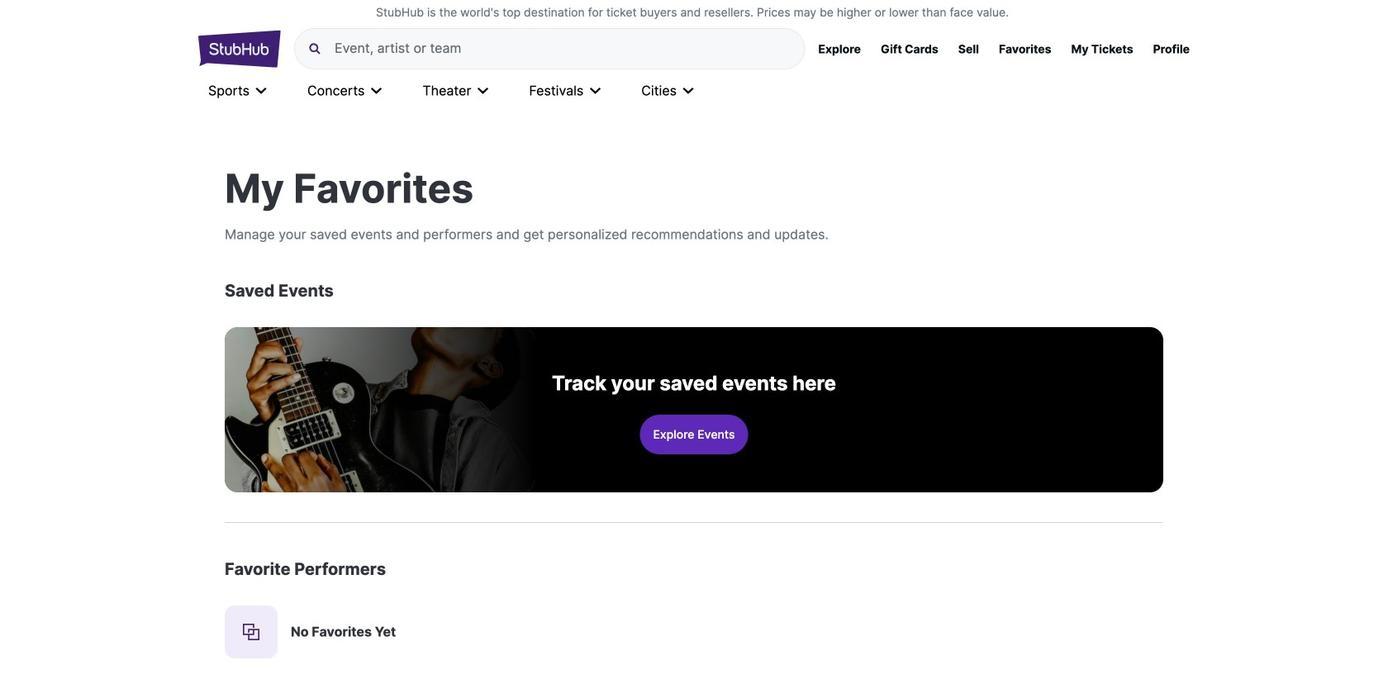 Task type: locate. For each thing, give the bounding box(es) containing it.
man playing the guitar image
[[225, 327, 535, 492]]

Event, artist or team search field
[[335, 40, 791, 57]]

stubhub image
[[198, 28, 281, 69]]



Task type: vqa. For each thing, say whether or not it's contained in the screenshot.
leftmost from
no



